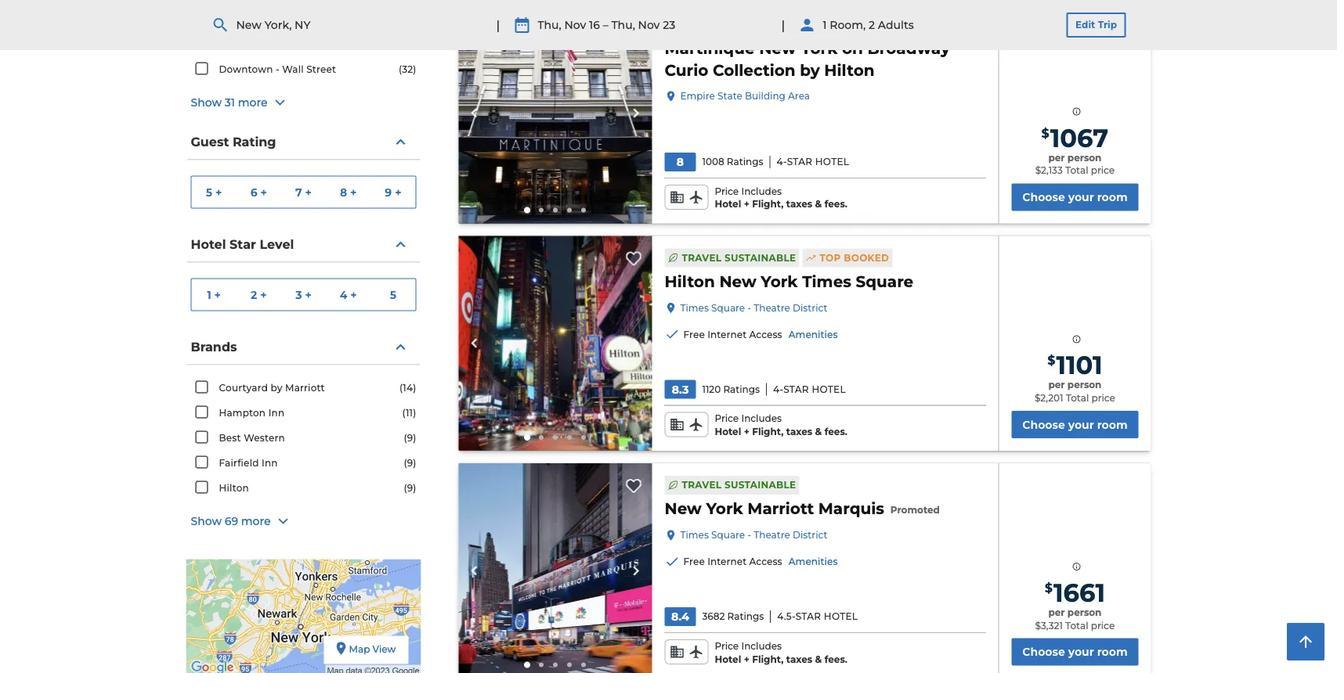 Task type: locate. For each thing, give the bounding box(es) containing it.
choose your room button for 1101
[[1012, 411, 1139, 439]]

0 vertical spatial 4-star hotel
[[777, 156, 849, 168]]

per
[[1048, 152, 1065, 163], [1048, 379, 1065, 391], [1048, 607, 1065, 618]]

2 thu, from the left
[[611, 18, 635, 31]]

1 top from the top
[[820, 19, 841, 30]]

choose your room down $3,321
[[1022, 646, 1128, 659]]

free internet access amenities for 1661
[[683, 557, 838, 568]]

0 vertical spatial booked
[[844, 19, 889, 30]]

1 vertical spatial booked
[[844, 252, 889, 264]]

ratings for 1661
[[727, 611, 764, 623]]

2 amenities from the top
[[789, 557, 838, 568]]

+ inside 4 + button
[[350, 288, 357, 302]]

amenities
[[789, 329, 838, 340], [789, 557, 838, 568]]

(9) for inn
[[404, 457, 416, 469]]

2 vertical spatial $
[[1045, 580, 1053, 596]]

sustainable up new york marriott marquis
[[725, 480, 796, 491]]

go to image #2 image for 1661
[[539, 663, 544, 668]]

2 nov from the left
[[638, 18, 660, 31]]

0 vertical spatial property building image
[[459, 3, 652, 224]]

1 vertical spatial marriott
[[748, 499, 814, 519]]

$
[[1042, 125, 1050, 140], [1048, 353, 1055, 368], [1045, 580, 1053, 596]]

flight, for 1661
[[752, 654, 784, 665]]

access
[[749, 329, 782, 340], [749, 557, 782, 568]]

1 vertical spatial taxes
[[786, 426, 812, 438]]

district
[[335, 13, 371, 25], [793, 302, 828, 314], [793, 530, 828, 541]]

1 free from the top
[[683, 329, 705, 340]]

8 right 7 + button
[[340, 186, 347, 199]]

room down $ 1067 per person $2,133 total price at the right
[[1097, 191, 1128, 204]]

2 go to image #5 image from the top
[[581, 436, 586, 440]]

travel for 1661
[[682, 480, 722, 491]]

show
[[191, 96, 222, 109], [191, 515, 222, 529]]

+ inside 3 + button
[[305, 288, 312, 302]]

4- right 1008 ratings
[[777, 156, 787, 168]]

taxes for 1661
[[786, 654, 812, 665]]

0 vertical spatial travel
[[682, 19, 722, 30]]

1 vertical spatial go to image #2 image
[[539, 436, 544, 440]]

3 go to image #5 image from the top
[[581, 663, 586, 668]]

0 vertical spatial go to image #4 image
[[567, 208, 572, 213]]

1 vertical spatial times square - theatre district
[[680, 302, 828, 314]]

1 top booked from the top
[[820, 19, 889, 30]]

price includes hotel + flight, taxes & fees. for 1661
[[715, 641, 848, 665]]

0 vertical spatial person
[[1068, 152, 1102, 163]]

theatre for 1661
[[754, 530, 790, 541]]

photo carousel region for 1661
[[459, 464, 652, 674]]

theatre down new york marriott marquis
[[754, 530, 790, 541]]

internet
[[707, 329, 747, 340], [707, 557, 747, 568]]

2 taxes from the top
[[786, 426, 812, 438]]

your for 1101
[[1068, 418, 1094, 432]]

star right 1120 ratings
[[784, 384, 809, 395]]

3 go to image #3 image from the top
[[553, 663, 558, 668]]

1 vertical spatial go to image #1 image
[[524, 435, 530, 441]]

price inside $ 1101 per person $2,201 total price
[[1092, 393, 1115, 404]]

go to image #5 image
[[581, 208, 586, 213], [581, 436, 586, 440], [581, 663, 586, 668]]

1 vertical spatial (9)
[[404, 457, 416, 469]]

0 vertical spatial total
[[1065, 165, 1088, 176]]

1 travel from the top
[[682, 19, 722, 30]]

includes down 4.5-
[[741, 641, 782, 652]]

top booked
[[820, 19, 889, 30], [820, 252, 889, 264]]

new
[[236, 18, 262, 31], [759, 39, 796, 58], [719, 272, 757, 291], [665, 499, 702, 519]]

1 go to image #5 image from the top
[[581, 208, 586, 213]]

1 vertical spatial free internet access amenities
[[683, 557, 838, 568]]

1 includes from the top
[[741, 185, 782, 197]]

choose your room button
[[1012, 184, 1139, 211], [1012, 411, 1139, 439], [1012, 639, 1139, 666]]

empire
[[680, 90, 715, 102]]

amenities for 1101
[[789, 329, 838, 340]]

free internet access amenities down "hilton new york times square" element
[[683, 329, 838, 340]]

2 vertical spatial go to image #5 image
[[581, 663, 586, 668]]

1 property building image from the top
[[459, 3, 652, 224]]

edit
[[1076, 19, 1095, 31]]

choose your room down $2,133
[[1022, 191, 1128, 204]]

3 go to image #2 image from the top
[[539, 663, 544, 668]]

3 sustainable from the top
[[725, 480, 796, 491]]

price includes hotel + flight, taxes & fees. down 4.5-
[[715, 641, 848, 665]]

2 property building image from the top
[[459, 236, 652, 451]]

+ left 9
[[350, 186, 357, 199]]

2 price from the top
[[715, 413, 739, 424]]

2 right room,
[[869, 18, 875, 31]]

0 horizontal spatial 1
[[207, 288, 211, 302]]

go to image #1 image for 1101
[[524, 435, 530, 441]]

top up hilton new york times square
[[820, 252, 841, 264]]

1 horizontal spatial nov
[[638, 18, 660, 31]]

16
[[589, 18, 600, 31]]

+ right 4
[[350, 288, 357, 302]]

8.3
[[672, 383, 689, 396]]

by up area
[[800, 61, 820, 80]]

2 vertical spatial includes
[[741, 641, 782, 652]]

2 top from the top
[[820, 252, 841, 264]]

travel
[[682, 19, 722, 30], [682, 252, 722, 264], [682, 480, 722, 491]]

your
[[1068, 191, 1094, 204], [1068, 418, 1094, 432], [1068, 646, 1094, 659]]

new inside martinique new york on broadway curio collection by hilton
[[759, 39, 796, 58]]

free up 8.4 at the right of page
[[683, 557, 705, 568]]

sustainable for 1661
[[725, 480, 796, 491]]

show inside show 69 more button
[[191, 515, 222, 529]]

3 your from the top
[[1068, 646, 1094, 659]]

choose your room button down "$2,201"
[[1012, 411, 1139, 439]]

thu,
[[538, 18, 561, 31], [611, 18, 635, 31]]

1 go to image #2 image from the top
[[539, 208, 544, 213]]

1 vertical spatial travel sustainable
[[682, 252, 796, 264]]

+ left 6 at the left
[[215, 186, 222, 199]]

photo carousel region
[[459, 3, 652, 224], [459, 236, 652, 451], [459, 464, 652, 674]]

+ right 3
[[305, 288, 312, 302]]

theatre for 1101
[[754, 302, 790, 314]]

9 + button
[[371, 177, 416, 208]]

total inside $ 1101 per person $2,201 total price
[[1066, 393, 1089, 404]]

wall
[[282, 63, 304, 75]]

marriott
[[285, 382, 325, 394], [748, 499, 814, 519]]

includes down 1120 ratings
[[741, 413, 782, 424]]

2 vertical spatial times square - theatre district
[[680, 530, 828, 541]]

free internet access amenities down new york marriott marquis
[[683, 557, 838, 568]]

show 31 more
[[191, 96, 268, 109]]

go to image #1 image
[[524, 207, 530, 213], [524, 435, 530, 441], [524, 662, 530, 669]]

martinique new york on broadway curio collection by hilton
[[665, 39, 950, 80]]

4- for 1101
[[773, 384, 784, 395]]

2 | from the left
[[781, 17, 785, 32]]

$ inside $ 1101 per person $2,201 total price
[[1048, 353, 1055, 368]]

2 right 1 + 'button'
[[251, 288, 257, 302]]

1 vertical spatial choose your room
[[1022, 418, 1128, 432]]

1 travel sustainable from the top
[[682, 19, 796, 30]]

2 vertical spatial york
[[706, 499, 743, 519]]

square
[[251, 13, 286, 25], [856, 272, 914, 291], [711, 302, 745, 314], [711, 530, 745, 541]]

& for 1661
[[815, 654, 822, 665]]

1 vertical spatial includes
[[741, 413, 782, 424]]

2 vertical spatial price includes hotel + flight, taxes & fees.
[[715, 641, 848, 665]]

0 vertical spatial inn
[[268, 407, 285, 419]]

0 horizontal spatial |
[[496, 17, 500, 32]]

3
[[295, 288, 302, 302]]

0 vertical spatial amenities
[[789, 329, 838, 340]]

top booked for 1101
[[820, 252, 889, 264]]

2 +
[[251, 288, 267, 302]]

access for 1101
[[749, 329, 782, 340]]

choose your room button down $2,133
[[1012, 184, 1139, 211]]

go to image #2 image for 1101
[[539, 436, 544, 440]]

curio
[[665, 61, 708, 80]]

york for 1067
[[801, 39, 838, 58]]

0 vertical spatial 5
[[206, 186, 212, 199]]

taxes up hilton new york times square
[[786, 199, 812, 210]]

0 vertical spatial price includes hotel + flight, taxes & fees.
[[715, 185, 848, 210]]

internet for 1101
[[707, 329, 747, 340]]

3 fees. from the top
[[825, 654, 848, 665]]

per for 1067
[[1048, 152, 1065, 163]]

fees. for 1661
[[825, 654, 848, 665]]

amenities down "hilton new york times square" element
[[789, 329, 838, 340]]

0 vertical spatial $
[[1042, 125, 1050, 140]]

theatre down "hilton new york times square" element
[[754, 302, 790, 314]]

free
[[683, 329, 705, 340], [683, 557, 705, 568]]

1 horizontal spatial |
[[781, 17, 785, 32]]

free internet access amenities
[[683, 329, 838, 340], [683, 557, 838, 568]]

hilton inside martinique new york on broadway curio collection by hilton
[[824, 61, 875, 80]]

1 vertical spatial internet
[[707, 557, 747, 568]]

free up 8.3
[[683, 329, 705, 340]]

0 vertical spatial (9)
[[404, 432, 416, 444]]

choose down "$2,201"
[[1022, 418, 1065, 432]]

district down "hilton new york times square" element
[[793, 302, 828, 314]]

1 vertical spatial theatre
[[754, 302, 790, 314]]

2 photo carousel region from the top
[[459, 236, 652, 451]]

price down the 1067
[[1091, 165, 1115, 176]]

person inside $ 1661 per person $3,321 total price
[[1068, 607, 1102, 618]]

+ right 9
[[395, 186, 402, 199]]

2 includes from the top
[[741, 413, 782, 424]]

2 go to image #4 image from the top
[[567, 436, 572, 440]]

theatre right the york,
[[295, 13, 332, 25]]

1 vertical spatial free
[[683, 557, 705, 568]]

2 access from the top
[[749, 557, 782, 568]]

(9) for western
[[404, 432, 416, 444]]

0 vertical spatial choose
[[1022, 191, 1065, 204]]

1 internet from the top
[[707, 329, 747, 340]]

choose your room for 1101
[[1022, 418, 1128, 432]]

2 inside button
[[251, 288, 257, 302]]

1 vertical spatial york
[[761, 272, 798, 291]]

2 choose from the top
[[1022, 418, 1065, 432]]

rating
[[233, 134, 276, 149]]

1 choose from the top
[[1022, 191, 1065, 204]]

show 31 more button
[[191, 94, 416, 112]]

0 vertical spatial free internet access amenities
[[683, 329, 838, 340]]

1 flight, from the top
[[752, 199, 784, 210]]

+ right 6 at the left
[[261, 186, 267, 199]]

2 vertical spatial ratings
[[727, 611, 764, 623]]

1 go to image #3 image from the top
[[553, 208, 558, 213]]

+ inside 9 + button
[[395, 186, 402, 199]]

total inside $ 1661 per person $3,321 total price
[[1065, 620, 1089, 632]]

2 vertical spatial fees.
[[825, 654, 848, 665]]

0 vertical spatial free
[[683, 329, 705, 340]]

$ left the 1067
[[1042, 125, 1050, 140]]

sustainable for 1101
[[725, 252, 796, 264]]

by right courtyard
[[271, 382, 282, 394]]

0 vertical spatial access
[[749, 329, 782, 340]]

taxes down 4.5-
[[786, 654, 812, 665]]

3 (9) from the top
[[404, 483, 416, 494]]

travel sustainable up new york marriott marquis
[[682, 480, 796, 491]]

1 vertical spatial top booked
[[820, 252, 889, 264]]

by inside martinique new york on broadway curio collection by hilton
[[800, 61, 820, 80]]

choose your room button down $3,321
[[1012, 639, 1139, 666]]

price includes hotel + flight, taxes & fees. down 1008 ratings
[[715, 185, 848, 210]]

1 horizontal spatial 2
[[869, 18, 875, 31]]

1 amenities from the top
[[789, 329, 838, 340]]

1 free internet access amenities from the top
[[683, 329, 838, 340]]

thu, nov 16 – thu, nov 23
[[538, 18, 675, 31]]

+ left 2 +
[[214, 288, 221, 302]]

2 per from the top
[[1048, 379, 1065, 391]]

1 horizontal spatial thu,
[[611, 18, 635, 31]]

4- right 1120 ratings
[[773, 384, 784, 395]]

$2,201
[[1035, 393, 1063, 404]]

0 vertical spatial &
[[815, 199, 822, 210]]

total inside $ 1067 per person $2,133 total price
[[1065, 165, 1088, 176]]

taxes
[[786, 199, 812, 210], [786, 426, 812, 438], [786, 654, 812, 665]]

3 choose from the top
[[1022, 646, 1065, 659]]

2 travel from the top
[[682, 252, 722, 264]]

marriott left marquis at the right bottom of page
[[748, 499, 814, 519]]

1 choose your room from the top
[[1022, 191, 1128, 204]]

go to image #2 image
[[539, 208, 544, 213], [539, 436, 544, 440], [539, 663, 544, 668]]

$ left 1101
[[1048, 353, 1055, 368]]

york inside martinique new york on broadway curio collection by hilton
[[801, 39, 838, 58]]

price for 1067
[[715, 185, 739, 197]]

2 go to image #3 image from the top
[[553, 436, 558, 440]]

2 (9) from the top
[[404, 457, 416, 469]]

internet for 1661
[[707, 557, 747, 568]]

sustainable up the 'collection'
[[725, 19, 796, 30]]

5 button
[[371, 279, 416, 311]]

per for 1661
[[1048, 607, 1065, 618]]

access down "hilton new york times square" element
[[749, 329, 782, 340]]

1 vertical spatial photo carousel region
[[459, 236, 652, 451]]

booked for 1101
[[844, 252, 889, 264]]

$ left 1661
[[1045, 580, 1053, 596]]

choose your room for 1661
[[1022, 646, 1128, 659]]

3 room from the top
[[1097, 646, 1128, 659]]

show inside show 31 more button
[[191, 96, 222, 109]]

2 room from the top
[[1097, 418, 1128, 432]]

2 vertical spatial room
[[1097, 646, 1128, 659]]

hilton new york times square element
[[665, 271, 914, 292]]

street
[[306, 63, 336, 75]]

property building image
[[459, 3, 652, 224], [459, 236, 652, 451], [459, 464, 652, 674]]

1 fees. from the top
[[825, 199, 848, 210]]

1 vertical spatial top
[[820, 252, 841, 264]]

+ inside 2 + button
[[260, 288, 267, 302]]

3 & from the top
[[815, 654, 822, 665]]

area
[[788, 90, 810, 102]]

1 booked from the top
[[844, 19, 889, 30]]

3 property building image from the top
[[459, 464, 652, 674]]

show left 69
[[191, 515, 222, 529]]

3 choose your room from the top
[[1022, 646, 1128, 659]]

ratings right 1120
[[723, 384, 760, 395]]

go to image #3 image
[[553, 208, 558, 213], [553, 436, 558, 440], [553, 663, 558, 668]]

price down 3682 ratings
[[715, 641, 739, 652]]

1 nov from the left
[[564, 18, 586, 31]]

2 sustainable from the top
[[725, 252, 796, 264]]

1 vertical spatial 1
[[207, 288, 211, 302]]

2 booked from the top
[[844, 252, 889, 264]]

travel sustainable up hilton new york times square
[[682, 252, 796, 264]]

inn down western
[[262, 457, 278, 469]]

3 travel from the top
[[682, 480, 722, 491]]

0 vertical spatial 8
[[677, 155, 684, 169]]

3 includes from the top
[[741, 641, 782, 652]]

0 vertical spatial your
[[1068, 191, 1094, 204]]

ratings
[[727, 156, 763, 168], [723, 384, 760, 395], [727, 611, 764, 623]]

0 vertical spatial by
[[800, 61, 820, 80]]

+ inside 8 + 'button'
[[350, 186, 357, 199]]

price down 1008 ratings
[[715, 185, 739, 197]]

4-star hotel for 1101
[[773, 384, 846, 395]]

1 vertical spatial 8
[[340, 186, 347, 199]]

1 room from the top
[[1097, 191, 1128, 204]]

1 inside 'button'
[[207, 288, 211, 302]]

sustainable up hilton new york times square
[[725, 252, 796, 264]]

1 sustainable from the top
[[725, 19, 796, 30]]

choose your room down "$2,201"
[[1022, 418, 1128, 432]]

total right $2,133
[[1065, 165, 1088, 176]]

go to image #4 image
[[567, 208, 572, 213], [567, 436, 572, 440], [567, 663, 572, 668]]

+ for 9 +
[[395, 186, 402, 199]]

$ inside $ 1661 per person $3,321 total price
[[1045, 580, 1053, 596]]

flight, for 1101
[[752, 426, 784, 438]]

0 vertical spatial top booked
[[820, 19, 889, 30]]

1 go to image #1 image from the top
[[524, 207, 530, 213]]

per inside $ 1101 per person $2,201 total price
[[1048, 379, 1065, 391]]

2 flight, from the top
[[752, 426, 784, 438]]

0 vertical spatial price
[[1091, 165, 1115, 176]]

price
[[1091, 165, 1115, 176], [1092, 393, 1115, 404], [1091, 620, 1115, 632]]

0 vertical spatial photo carousel region
[[459, 3, 652, 224]]

2 choose your room from the top
[[1022, 418, 1128, 432]]

1 access from the top
[[749, 329, 782, 340]]

amenities down new york marriott marquis - promoted element
[[789, 557, 838, 568]]

$3,321
[[1035, 620, 1063, 632]]

0 vertical spatial fees.
[[825, 199, 848, 210]]

3 taxes from the top
[[786, 654, 812, 665]]

2 your from the top
[[1068, 418, 1094, 432]]

inn
[[268, 407, 285, 419], [262, 457, 278, 469]]

go to image #1 image for 1067
[[524, 207, 530, 213]]

1 vertical spatial inn
[[262, 457, 278, 469]]

+ inside 5 + button
[[215, 186, 222, 199]]

room down $ 1101 per person $2,201 total price
[[1097, 418, 1128, 432]]

(9)
[[404, 432, 416, 444], [404, 457, 416, 469], [404, 483, 416, 494]]

star right 3682 ratings
[[796, 611, 821, 623]]

2 vertical spatial per
[[1048, 607, 1065, 618]]

price down 1661
[[1091, 620, 1115, 632]]

8 inside 'button'
[[340, 186, 347, 199]]

property building image for 1067
[[459, 3, 652, 224]]

1 horizontal spatial hilton
[[665, 272, 715, 291]]

0 vertical spatial ratings
[[727, 156, 763, 168]]

1 person from the top
[[1068, 152, 1102, 163]]

per inside $ 1661 per person $3,321 total price
[[1048, 607, 1065, 618]]

top up martinique new york on broadway curio collection by hilton element
[[820, 19, 841, 30]]

5
[[206, 186, 212, 199], [390, 288, 396, 302]]

1 thu, from the left
[[538, 18, 561, 31]]

more right 69
[[241, 515, 271, 529]]

fees.
[[825, 199, 848, 210], [825, 426, 848, 438], [825, 654, 848, 665]]

hilton for hilton
[[219, 483, 249, 494]]

2 person from the top
[[1068, 379, 1102, 391]]

times
[[219, 13, 248, 25], [802, 272, 851, 291], [680, 302, 709, 314], [680, 530, 709, 541]]

1 vertical spatial total
[[1066, 393, 1089, 404]]

marriott for york
[[748, 499, 814, 519]]

go to image #1 image for 1661
[[524, 662, 530, 669]]

access down new york marriott marquis
[[749, 557, 782, 568]]

3 price from the top
[[715, 641, 739, 652]]

1 vertical spatial go to image #5 image
[[581, 436, 586, 440]]

$ inside $ 1067 per person $2,133 total price
[[1042, 125, 1050, 140]]

price down 1120 ratings
[[715, 413, 739, 424]]

times square - theatre district down "hilton new york times square" element
[[680, 302, 828, 314]]

1 vertical spatial per
[[1048, 379, 1065, 391]]

0 vertical spatial 1
[[823, 18, 827, 31]]

2 horizontal spatial hilton
[[824, 61, 875, 80]]

inn down courtyard by marriott
[[268, 407, 285, 419]]

guest rating
[[191, 134, 276, 149]]

includes for 1067
[[741, 185, 782, 197]]

price includes hotel + flight, taxes & fees. for 1101
[[715, 413, 848, 438]]

1 price from the top
[[715, 185, 739, 197]]

price includes hotel + flight, taxes & fees. down 1120 ratings
[[715, 413, 848, 438]]

2 internet from the top
[[707, 557, 747, 568]]

1 vertical spatial price includes hotel + flight, taxes & fees.
[[715, 413, 848, 438]]

2 vertical spatial &
[[815, 654, 822, 665]]

thu, left 16
[[538, 18, 561, 31]]

ratings right 3682 on the right
[[727, 611, 764, 623]]

star left level
[[230, 237, 256, 252]]

total
[[1065, 165, 1088, 176], [1066, 393, 1089, 404], [1065, 620, 1089, 632]]

1 per from the top
[[1048, 152, 1065, 163]]

–
[[603, 18, 608, 31]]

room
[[1097, 191, 1128, 204], [1097, 418, 1128, 432], [1097, 646, 1128, 659]]

sustainable
[[725, 19, 796, 30], [725, 252, 796, 264], [725, 480, 796, 491]]

travel sustainable up 'martinique'
[[682, 19, 796, 30]]

1 vertical spatial 4-star hotel
[[773, 384, 846, 395]]

1 show from the top
[[191, 96, 222, 109]]

1008 ratings
[[702, 156, 763, 168]]

2 vertical spatial your
[[1068, 646, 1094, 659]]

photo carousel region for 1101
[[459, 236, 652, 451]]

+ for 2 +
[[260, 288, 267, 302]]

room for 1101
[[1097, 418, 1128, 432]]

per inside $ 1067 per person $2,133 total price
[[1048, 152, 1065, 163]]

total right $3,321
[[1065, 620, 1089, 632]]

1 horizontal spatial by
[[800, 61, 820, 80]]

0 vertical spatial 4-
[[777, 156, 787, 168]]

1 vertical spatial choose your room button
[[1012, 411, 1139, 439]]

1 photo carousel region from the top
[[459, 3, 652, 224]]

person for 1101
[[1068, 379, 1102, 391]]

2 vertical spatial flight,
[[752, 654, 784, 665]]

person inside $ 1101 per person $2,201 total price
[[1068, 379, 1102, 391]]

1 vertical spatial district
[[793, 302, 828, 314]]

+ inside 6 + button
[[261, 186, 267, 199]]

taxes up new york marriott marquis - promoted element
[[786, 426, 812, 438]]

2 free internet access amenities from the top
[[683, 557, 838, 568]]

star
[[787, 156, 813, 168], [230, 237, 256, 252], [784, 384, 809, 395], [796, 611, 821, 623]]

3 photo carousel region from the top
[[459, 464, 652, 674]]

+
[[215, 186, 222, 199], [261, 186, 267, 199], [305, 186, 312, 199], [350, 186, 357, 199], [395, 186, 402, 199], [744, 199, 750, 210], [214, 288, 221, 302], [260, 288, 267, 302], [305, 288, 312, 302], [350, 288, 357, 302], [744, 426, 750, 438], [744, 654, 750, 665]]

price for 1661
[[1091, 620, 1115, 632]]

+ right 7
[[305, 186, 312, 199]]

2 vertical spatial go to image #4 image
[[567, 663, 572, 668]]

york
[[801, 39, 838, 58], [761, 272, 798, 291], [706, 499, 743, 519]]

choose down $2,133
[[1022, 191, 1065, 204]]

person for 1661
[[1068, 607, 1102, 618]]

hilton inside "hilton new york times square" element
[[665, 272, 715, 291]]

total right "$2,201"
[[1066, 393, 1089, 404]]

choose your room button for 1661
[[1012, 639, 1139, 666]]

3 go to image #4 image from the top
[[567, 663, 572, 668]]

8 left 1008
[[677, 155, 684, 169]]

4-star hotel for 1067
[[777, 156, 849, 168]]

2 go to image #1 image from the top
[[524, 435, 530, 441]]

1 price includes hotel + flight, taxes & fees. from the top
[[715, 185, 848, 210]]

1 for 1 room, 2 adults
[[823, 18, 827, 31]]

hotel
[[815, 156, 849, 168], [715, 199, 741, 210], [191, 237, 226, 252], [812, 384, 846, 395], [715, 426, 741, 438], [824, 611, 858, 623], [715, 654, 741, 665]]

adults
[[878, 18, 914, 31]]

3 price includes hotel + flight, taxes & fees. from the top
[[715, 641, 848, 665]]

go to image #2 image for 1067
[[539, 208, 544, 213]]

0 horizontal spatial 8
[[340, 186, 347, 199]]

2 travel sustainable from the top
[[682, 252, 796, 264]]

(14)
[[400, 382, 416, 394]]

0 vertical spatial price
[[715, 185, 739, 197]]

sustainable for 1067
[[725, 19, 796, 30]]

1 & from the top
[[815, 199, 822, 210]]

3 per from the top
[[1048, 607, 1065, 618]]

marriott down brands dropdown button
[[285, 382, 325, 394]]

8 for 8
[[677, 155, 684, 169]]

theatre
[[295, 13, 332, 25], [754, 302, 790, 314], [754, 530, 790, 541]]

+ inside 7 + button
[[305, 186, 312, 199]]

choose
[[1022, 191, 1065, 204], [1022, 418, 1065, 432], [1022, 646, 1065, 659]]

top booked up hilton new york times square
[[820, 252, 889, 264]]

includes down 1008 ratings
[[741, 185, 782, 197]]

9
[[385, 186, 392, 199]]

per up "$2,201"
[[1048, 379, 1065, 391]]

go to image #3 image for 1101
[[553, 436, 558, 440]]

2 vertical spatial choose your room button
[[1012, 639, 1139, 666]]

1 (9) from the top
[[404, 432, 416, 444]]

choose down $3,321
[[1022, 646, 1065, 659]]

by
[[800, 61, 820, 80], [271, 382, 282, 394]]

flight, down 1008 ratings
[[752, 199, 784, 210]]

1 vertical spatial hilton
[[665, 272, 715, 291]]

travel for 1101
[[682, 252, 722, 264]]

state
[[718, 90, 742, 102]]

taxes for 1101
[[786, 426, 812, 438]]

2 choose your room button from the top
[[1012, 411, 1139, 439]]

top for 1067
[[820, 19, 841, 30]]

3 travel sustainable from the top
[[682, 480, 796, 491]]

+ inside 1 + 'button'
[[214, 288, 221, 302]]

1 vertical spatial flight,
[[752, 426, 784, 438]]

courtyard by marriott
[[219, 382, 325, 394]]

top booked up on
[[820, 19, 889, 30]]

top booked for 1067
[[820, 19, 889, 30]]

& for 1101
[[815, 426, 822, 438]]

1 go to image #4 image from the top
[[567, 208, 572, 213]]

2 go to image #2 image from the top
[[539, 436, 544, 440]]

show for show 31 more
[[191, 96, 222, 109]]

property building image for 1661
[[459, 464, 652, 674]]

internet up 1120 ratings
[[707, 329, 747, 340]]

0 horizontal spatial nov
[[564, 18, 586, 31]]

0 horizontal spatial marriott
[[285, 382, 325, 394]]

1 your from the top
[[1068, 191, 1094, 204]]

4-
[[777, 156, 787, 168], [773, 384, 784, 395]]

1 left 2 +
[[207, 288, 211, 302]]

choose for 1101
[[1022, 418, 1065, 432]]

total for 1661
[[1065, 620, 1089, 632]]

hotel star level
[[191, 237, 294, 252]]

0 vertical spatial taxes
[[786, 199, 812, 210]]

3 go to image #1 image from the top
[[524, 662, 530, 669]]

2 vertical spatial go to image #3 image
[[553, 663, 558, 668]]

- left the ny on the left top
[[288, 13, 292, 25]]

+ left 3
[[260, 288, 267, 302]]

includes
[[741, 185, 782, 197], [741, 413, 782, 424], [741, 641, 782, 652]]

district right the ny on the left top
[[335, 13, 371, 25]]

your down $ 1067 per person $2,133 total price at the right
[[1068, 191, 1094, 204]]

&
[[815, 199, 822, 210], [815, 426, 822, 438], [815, 654, 822, 665]]

0 vertical spatial show
[[191, 96, 222, 109]]

0 horizontal spatial york
[[706, 499, 743, 519]]

0 vertical spatial choose your room button
[[1012, 184, 1139, 211]]

2 show from the top
[[191, 515, 222, 529]]

per for 1101
[[1048, 379, 1065, 391]]

3 flight, from the top
[[752, 654, 784, 665]]

2 vertical spatial sustainable
[[725, 480, 796, 491]]

2 fees. from the top
[[825, 426, 848, 438]]

free for 1101
[[683, 329, 705, 340]]

per up $3,321
[[1048, 607, 1065, 618]]

2 top booked from the top
[[820, 252, 889, 264]]

best western
[[219, 432, 285, 444]]

fees. for 1101
[[825, 426, 848, 438]]

+ for 7 +
[[305, 186, 312, 199]]

1 vertical spatial more
[[241, 515, 271, 529]]

room for 1661
[[1097, 646, 1128, 659]]

1 vertical spatial 4-
[[773, 384, 784, 395]]

3 choose your room button from the top
[[1012, 639, 1139, 666]]

price inside $ 1661 per person $3,321 total price
[[1091, 620, 1115, 632]]

1 vertical spatial access
[[749, 557, 782, 568]]

1 | from the left
[[496, 17, 500, 32]]

2 vertical spatial district
[[793, 530, 828, 541]]

your down $ 1661 per person $3,321 total price on the right bottom of the page
[[1068, 646, 1094, 659]]

8
[[677, 155, 684, 169], [340, 186, 347, 199]]

travel sustainable
[[682, 19, 796, 30], [682, 252, 796, 264], [682, 480, 796, 491]]

5 right 4 + button
[[390, 288, 396, 302]]

3 person from the top
[[1068, 607, 1102, 618]]

1 vertical spatial sustainable
[[725, 252, 796, 264]]

1 taxes from the top
[[786, 199, 812, 210]]

1 choose your room button from the top
[[1012, 184, 1139, 211]]

2 & from the top
[[815, 426, 822, 438]]

more right 31
[[238, 96, 268, 109]]

price inside $ 1067 per person $2,133 total price
[[1091, 165, 1115, 176]]

marriott for by
[[285, 382, 325, 394]]

your down $ 1101 per person $2,201 total price
[[1068, 418, 1094, 432]]

2 price includes hotel + flight, taxes & fees. from the top
[[715, 413, 848, 438]]

2 vertical spatial theatre
[[754, 530, 790, 541]]

2 vertical spatial taxes
[[786, 654, 812, 665]]

8 +
[[340, 186, 357, 199]]

2 free from the top
[[683, 557, 705, 568]]

person inside $ 1067 per person $2,133 total price
[[1068, 152, 1102, 163]]



Task type: vqa. For each thing, say whether or not it's contained in the screenshot.
Empire
yes



Task type: describe. For each thing, give the bounding box(es) containing it.
+ for 6 +
[[261, 186, 267, 199]]

hilton for hilton new york times square
[[665, 272, 715, 291]]

+ for 4 +
[[350, 288, 357, 302]]

4.5-
[[777, 611, 796, 623]]

times square - theatre district for 1661
[[680, 530, 828, 541]]

hilton new york times square
[[665, 272, 914, 291]]

show 69 more
[[191, 515, 271, 529]]

total for 1067
[[1065, 165, 1088, 176]]

choose for 1661
[[1022, 646, 1065, 659]]

new inside new york marriott marquis - promoted element
[[665, 499, 702, 519]]

photo carousel region for 1067
[[459, 3, 652, 224]]

6 +
[[250, 186, 267, 199]]

map view
[[349, 644, 396, 656]]

5 + button
[[192, 177, 236, 208]]

top for 1101
[[820, 252, 841, 264]]

york,
[[264, 18, 292, 31]]

price for 1101
[[715, 413, 739, 424]]

guest
[[191, 134, 229, 149]]

8 + button
[[326, 177, 371, 208]]

new inside "hilton new york times square" element
[[719, 272, 757, 291]]

empire state building area
[[680, 90, 810, 102]]

travel sustainable for 1067
[[682, 19, 796, 30]]

2 + button
[[236, 279, 281, 311]]

7 + button
[[281, 177, 326, 208]]

inn for hampton inn
[[268, 407, 285, 419]]

1 + button
[[192, 279, 236, 311]]

- left "wall"
[[276, 63, 279, 75]]

free for 1661
[[683, 557, 705, 568]]

collection
[[713, 61, 796, 80]]

7
[[295, 186, 302, 199]]

travel for 1067
[[682, 19, 722, 30]]

district for 1101
[[793, 302, 828, 314]]

1120
[[702, 384, 721, 395]]

show 69 more button
[[191, 513, 416, 532]]

1120 ratings
[[702, 384, 760, 395]]

choose for 1067
[[1022, 191, 1065, 204]]

4 + button
[[326, 279, 371, 311]]

+ down 1120 ratings
[[744, 426, 750, 438]]

your for 1661
[[1068, 646, 1094, 659]]

4
[[340, 288, 347, 302]]

hampton inn
[[219, 407, 285, 419]]

0 vertical spatial district
[[335, 13, 371, 25]]

downtown
[[219, 63, 273, 75]]

4 +
[[340, 288, 357, 302]]

flight, for 1067
[[752, 199, 784, 210]]

martinique new york on broadway curio collection by hilton element
[[665, 37, 986, 81]]

1 room, 2 adults
[[823, 18, 914, 31]]

+ down 1008 ratings
[[744, 199, 750, 210]]

new york marriott marquis - promoted element
[[665, 498, 940, 520]]

go to image #4 image for 1661
[[567, 663, 572, 668]]

room for 1067
[[1097, 191, 1128, 204]]

| for thu, nov 16 – thu, nov 23
[[496, 17, 500, 32]]

amenities for 1661
[[789, 557, 838, 568]]

$ for 1067
[[1042, 125, 1050, 140]]

district for 1661
[[793, 530, 828, 541]]

1101
[[1056, 350, 1103, 381]]

go to image #4 image for 1101
[[567, 436, 572, 440]]

price for 1067
[[1091, 165, 1115, 176]]

your for 1067
[[1068, 191, 1094, 204]]

map
[[349, 644, 370, 656]]

3 +
[[295, 288, 312, 302]]

times square - theatre district for 1101
[[680, 302, 828, 314]]

guest rating button
[[188, 125, 419, 160]]

9 +
[[385, 186, 402, 199]]

go to image #3 image for 1661
[[553, 663, 558, 668]]

hampton
[[219, 407, 266, 419]]

travel sustainable for 1101
[[682, 252, 796, 264]]

31
[[225, 96, 235, 109]]

on
[[842, 39, 863, 58]]

1 vertical spatial by
[[271, 382, 282, 394]]

fairfield
[[219, 457, 259, 469]]

4- for 1067
[[777, 156, 787, 168]]

new york marriott marquis
[[665, 499, 884, 519]]

8 for 8 +
[[340, 186, 347, 199]]

+ for 5 +
[[215, 186, 222, 199]]

$ 1661 per person $3,321 total price
[[1035, 578, 1115, 632]]

- down new york marriott marquis
[[748, 530, 751, 541]]

inn for fairfield inn
[[262, 457, 278, 469]]

includes for 1661
[[741, 641, 782, 652]]

access for 1661
[[749, 557, 782, 568]]

4.5-star hotel
[[777, 611, 858, 623]]

(11)
[[402, 407, 416, 419]]

new york, ny
[[236, 18, 311, 31]]

go to image #4 image for 1067
[[567, 208, 572, 213]]

0 vertical spatial times square - theatre district
[[219, 13, 371, 25]]

1 +
[[207, 288, 221, 302]]

sign in to save image
[[626, 18, 642, 37]]

1 for 1 +
[[207, 288, 211, 302]]

go to image #5 image for 1101
[[581, 436, 586, 440]]

booked for 1067
[[844, 19, 889, 30]]

property building image for 1101
[[459, 236, 652, 451]]

hotel inside hotel star level dropdown button
[[191, 237, 226, 252]]

1067
[[1050, 122, 1109, 153]]

choose your room for 1067
[[1022, 191, 1128, 204]]

go to image #5 image for 1661
[[581, 663, 586, 668]]

taxes for 1067
[[786, 199, 812, 210]]

best
[[219, 432, 241, 444]]

person for 1067
[[1068, 152, 1102, 163]]

more for show 31 more
[[238, 96, 268, 109]]

69
[[225, 515, 238, 529]]

6
[[250, 186, 257, 199]]

$ for 1101
[[1048, 353, 1055, 368]]

3682
[[702, 611, 725, 623]]

brands button
[[188, 330, 419, 365]]

more for show 69 more
[[241, 515, 271, 529]]

| for 1 room, 2 adults
[[781, 17, 785, 32]]

trip
[[1098, 19, 1117, 31]]

(32)
[[399, 63, 416, 75]]

$2,133
[[1035, 165, 1063, 176]]

+ down 3682 ratings
[[744, 654, 750, 665]]

price for 1661
[[715, 641, 739, 652]]

ny
[[295, 18, 311, 31]]

go to image #5 image for 1067
[[581, 208, 586, 213]]

go to image #3 image for 1067
[[553, 208, 558, 213]]

broadway
[[868, 39, 950, 58]]

1008
[[702, 156, 724, 168]]

travel sustainable for 1661
[[682, 480, 796, 491]]

3682 ratings
[[702, 611, 764, 623]]

5 +
[[206, 186, 222, 199]]

$ for 1661
[[1045, 580, 1053, 596]]

& for 1067
[[815, 199, 822, 210]]

edit trip
[[1076, 19, 1117, 31]]

room,
[[830, 18, 866, 31]]

martinique
[[665, 39, 755, 58]]

7 +
[[295, 186, 312, 199]]

ratings for 1101
[[723, 384, 760, 395]]

- down "hilton new york times square" element
[[748, 302, 751, 314]]

star for 1661
[[796, 611, 821, 623]]

marquis
[[818, 499, 884, 519]]

fairfield inn
[[219, 457, 278, 469]]

courtyard
[[219, 382, 268, 394]]

brands
[[191, 339, 237, 355]]

$ 1101 per person $2,201 total price
[[1035, 350, 1115, 404]]

23
[[663, 18, 675, 31]]

star for 1101
[[784, 384, 809, 395]]

price for 1101
[[1092, 393, 1115, 404]]

edit trip button
[[1067, 13, 1126, 38]]

building
[[745, 90, 786, 102]]

choose your room button for 1067
[[1012, 184, 1139, 211]]

+ for 3 +
[[305, 288, 312, 302]]

star inside dropdown button
[[230, 237, 256, 252]]

1661
[[1054, 578, 1105, 608]]

view
[[373, 644, 396, 656]]

8.4
[[671, 611, 689, 624]]

3 + button
[[281, 279, 326, 311]]

$ 1067 per person $2,133 total price
[[1035, 122, 1115, 176]]

0 vertical spatial theatre
[[295, 13, 332, 25]]

includes for 1101
[[741, 413, 782, 424]]

show for show 69 more
[[191, 515, 222, 529]]

level
[[260, 237, 294, 252]]

6 + button
[[236, 177, 281, 208]]



